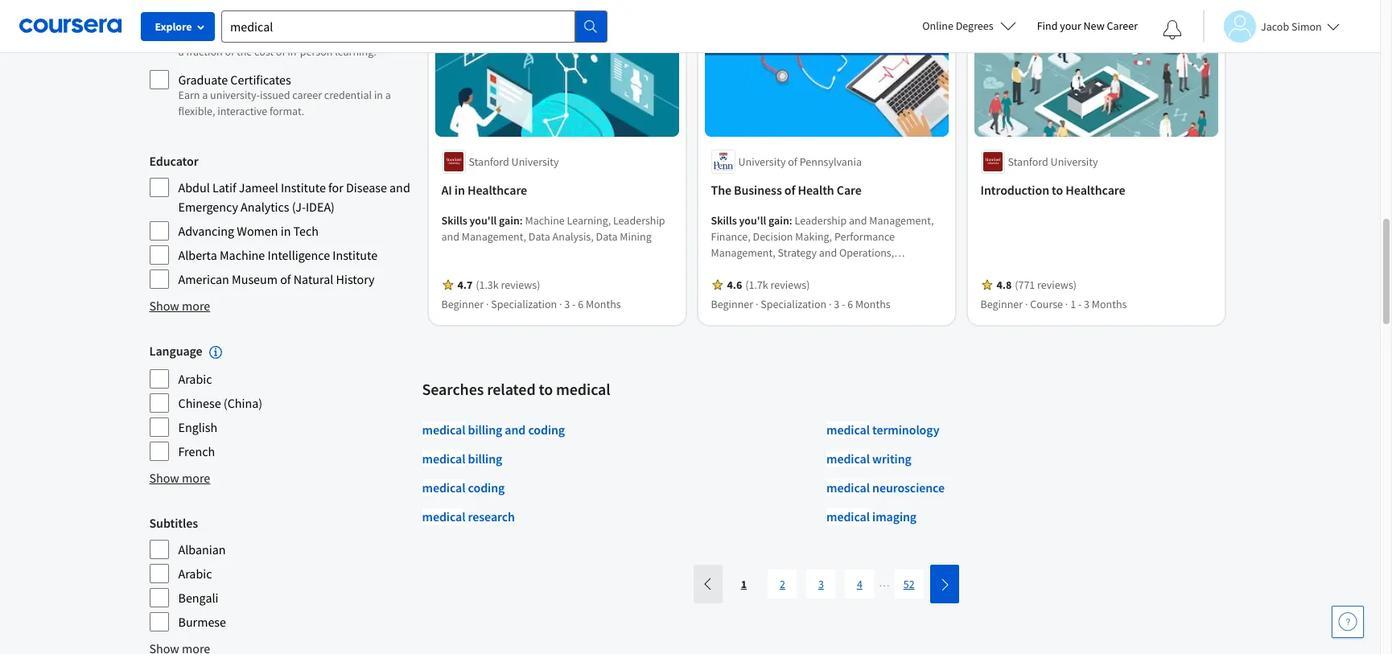 Task type: describe. For each thing, give the bounding box(es) containing it.
university for introduction to healthcare
[[1051, 154, 1098, 169]]

burmese
[[178, 614, 226, 630]]

online
[[923, 19, 954, 33]]

4.8
[[997, 277, 1012, 292]]

- for ai in healthcare
[[572, 297, 576, 311]]

0 vertical spatial coding
[[528, 422, 565, 438]]

medical billing
[[422, 451, 502, 467]]

online degrees
[[923, 19, 994, 33]]

beginner for business
[[711, 297, 754, 311]]

subtitles
[[149, 515, 198, 531]]

a inside earn your bachelor's or master's degree online for a fraction of the cost of in-person learning.
[[178, 44, 184, 59]]

explore button
[[141, 12, 215, 41]]

show more button for american museum of natural history
[[149, 296, 210, 316]]

idea)
[[306, 199, 335, 215]]

introduction to healthcare link
[[981, 180, 1212, 199]]

specialization for of
[[761, 297, 827, 311]]

2 skills from the left
[[711, 213, 737, 228]]

…
[[879, 575, 890, 590]]

find
[[1037, 19, 1058, 33]]

(1.7k
[[746, 277, 769, 292]]

machine inside the educator group
[[220, 247, 265, 263]]

(1.3k
[[476, 277, 499, 292]]

subtitles group
[[149, 514, 413, 633]]

show more for american museum of natural history
[[149, 298, 210, 314]]

online degrees button
[[910, 8, 1029, 43]]

medical left the writing
[[827, 451, 870, 467]]

coursera image
[[19, 13, 122, 39]]

3 - from the left
[[1078, 297, 1082, 311]]

3 · from the left
[[756, 297, 759, 311]]

1 gain from the left
[[499, 213, 520, 228]]

disease
[[346, 179, 387, 196]]

medical left terminology
[[827, 422, 870, 438]]

ai
[[441, 182, 452, 198]]

4 · from the left
[[829, 297, 832, 311]]

1 data from the left
[[529, 229, 550, 244]]

educator
[[149, 153, 198, 169]]

jacob simon
[[1261, 19, 1322, 33]]

intelligence
[[268, 247, 330, 263]]

leadership
[[613, 213, 665, 228]]

degrees inside popup button
[[956, 19, 994, 33]]

health
[[798, 182, 834, 198]]

help center image
[[1339, 613, 1358, 632]]

earn for graduate certificates
[[178, 88, 200, 102]]

graduate certificates
[[178, 72, 291, 88]]

terminology
[[873, 422, 940, 438]]

show for french
[[149, 470, 179, 486]]

credential
[[324, 88, 372, 102]]

reviews) for of
[[771, 277, 810, 292]]

cost
[[254, 44, 274, 59]]

beginner · specialization · 3 - 6 months for of
[[711, 297, 891, 311]]

1 horizontal spatial a
[[202, 88, 208, 102]]

- for the business of health care
[[842, 297, 846, 311]]

mining
[[620, 229, 652, 244]]

business
[[734, 182, 782, 198]]

searches related to medical
[[422, 379, 611, 399]]

1 skills from the left
[[441, 213, 467, 228]]

medical research
[[422, 509, 515, 525]]

learning,
[[567, 213, 611, 228]]

french
[[178, 444, 215, 460]]

of left in-
[[276, 44, 285, 59]]

previous page image
[[702, 578, 715, 591]]

6 for ai in healthcare
[[578, 297, 584, 311]]

chinese
[[178, 395, 221, 412]]

advancing women in tech
[[178, 223, 319, 239]]

ai in healthcare link
[[441, 180, 673, 199]]

neuroscience
[[873, 480, 945, 496]]

interactive
[[218, 104, 267, 118]]

earn a university-issued career credential in a flexible, interactive format.
[[178, 88, 391, 118]]

bachelor's
[[226, 28, 275, 43]]

simon
[[1292, 19, 1322, 33]]

research
[[468, 509, 515, 525]]

or
[[277, 28, 287, 43]]

tech
[[293, 223, 319, 239]]

medical left neuroscience
[[827, 480, 870, 496]]

in inside earn a university-issued career credential in a flexible, interactive format.
[[374, 88, 383, 102]]

machine inside machine learning, leadership and management, data analysis, data mining
[[525, 213, 565, 228]]

show notifications image
[[1163, 20, 1182, 39]]

career
[[292, 88, 322, 102]]

medical right related
[[556, 379, 611, 399]]

american museum of natural history
[[178, 271, 375, 287]]

university-
[[210, 88, 260, 102]]

2 : from the left
[[789, 213, 793, 228]]

medical down medical coding
[[422, 509, 466, 525]]

women
[[237, 223, 278, 239]]

in inside the educator group
[[281, 223, 291, 239]]

6 for the business of health care
[[848, 297, 853, 311]]

care
[[837, 182, 862, 198]]

months for ai in healthcare
[[586, 297, 621, 311]]

issued
[[260, 88, 290, 102]]

beginner · specialization · 3 - 6 months for healthcare
[[441, 297, 621, 311]]

course
[[1030, 297, 1063, 311]]

jameel
[[239, 179, 278, 196]]

1 you'll from the left
[[470, 213, 497, 228]]

medical billing and coding
[[422, 422, 565, 438]]

medical coding
[[422, 480, 505, 496]]

abdul
[[178, 179, 210, 196]]

your for find
[[1060, 19, 1082, 33]]

3 beginner from the left
[[981, 297, 1023, 311]]

searches
[[422, 379, 484, 399]]

explore
[[155, 19, 192, 34]]

medical up medical coding
[[422, 451, 466, 467]]

(771
[[1015, 277, 1035, 292]]

and inside abdul latif jameel institute for disease and emergency analytics (j-idea)
[[390, 179, 410, 196]]

2 university from the left
[[739, 154, 786, 169]]

institute for intelligence
[[333, 247, 378, 263]]

healthcare for ai in healthcare
[[468, 182, 527, 198]]

of inside the educator group
[[280, 271, 291, 287]]

stanford for in
[[469, 154, 509, 169]]

earn your bachelor's or master's degree online for a fraction of the cost of in-person learning.
[[178, 28, 410, 59]]

4.8 (771 reviews)
[[997, 277, 1077, 292]]

beginner · course · 1 - 3 months
[[981, 297, 1127, 311]]

natural
[[294, 271, 334, 287]]

What do you want to learn? text field
[[221, 10, 576, 42]]

ai in healthcare
[[441, 182, 527, 198]]

2
[[780, 577, 785, 591]]

(j-
[[292, 199, 306, 215]]

flexible,
[[178, 104, 215, 118]]

format.
[[270, 104, 304, 118]]

albanian
[[178, 542, 226, 558]]

2 gain from the left
[[769, 213, 789, 228]]

4.7
[[458, 277, 473, 292]]

3 reviews) from the left
[[1038, 277, 1077, 292]]

the business of health care link
[[711, 180, 942, 199]]

certificates
[[230, 72, 291, 88]]

language group
[[149, 341, 413, 462]]

show more for french
[[149, 470, 210, 486]]

the
[[711, 182, 732, 198]]

6 · from the left
[[1066, 297, 1068, 311]]

latif
[[212, 179, 236, 196]]



Task type: vqa. For each thing, say whether or not it's contained in the screenshot.
2nd the Healthcare
yes



Task type: locate. For each thing, give the bounding box(es) containing it.
your
[[1060, 19, 1082, 33], [202, 28, 224, 43]]

0 horizontal spatial and
[[390, 179, 410, 196]]

university up introduction to healthcare
[[1051, 154, 1098, 169]]

earn
[[178, 28, 200, 43], [178, 88, 200, 102]]

machine down advancing women in tech
[[220, 247, 265, 263]]

2 show from the top
[[149, 470, 179, 486]]

language
[[149, 343, 203, 359]]

0 vertical spatial show
[[149, 298, 179, 314]]

show more button for french
[[149, 469, 210, 488]]

0 horizontal spatial 6
[[578, 297, 584, 311]]

2 beginner from the left
[[711, 297, 754, 311]]

2 horizontal spatial and
[[505, 422, 526, 438]]

person
[[300, 44, 333, 59]]

more for french
[[182, 470, 210, 486]]

to right introduction
[[1052, 182, 1063, 198]]

educator group
[[149, 151, 413, 290]]

beginner down "4.6"
[[711, 297, 754, 311]]

0 vertical spatial arabic
[[178, 371, 212, 387]]

5 · from the left
[[1025, 297, 1028, 311]]

1 horizontal spatial reviews)
[[771, 277, 810, 292]]

1 show from the top
[[149, 298, 179, 314]]

arabic inside subtitles group
[[178, 566, 212, 582]]

0 vertical spatial institute
[[281, 179, 326, 196]]

2 you'll from the left
[[739, 213, 767, 228]]

show more button down american
[[149, 296, 210, 316]]

reviews) right (1.7k
[[771, 277, 810, 292]]

2 vertical spatial in
[[281, 223, 291, 239]]

3
[[564, 297, 570, 311], [834, 297, 840, 311], [1084, 297, 1090, 311], [818, 577, 824, 591]]

1 · from the left
[[486, 297, 489, 311]]

more down american
[[182, 298, 210, 314]]

information about this filter group image
[[209, 346, 222, 359]]

1 horizontal spatial skills you'll gain :
[[711, 213, 795, 228]]

american
[[178, 271, 229, 287]]

1 horizontal spatial beginner · specialization · 3 - 6 months
[[711, 297, 891, 311]]

1 arabic from the top
[[178, 371, 212, 387]]

in right credential
[[374, 88, 383, 102]]

0 horizontal spatial stanford university
[[469, 154, 559, 169]]

2 reviews) from the left
[[771, 277, 810, 292]]

earn inside earn a university-issued career credential in a flexible, interactive format.
[[178, 88, 200, 102]]

1 reviews) from the left
[[501, 277, 540, 292]]

0 horizontal spatial coding
[[468, 480, 505, 496]]

: down the business of health care
[[789, 213, 793, 228]]

0 horizontal spatial institute
[[281, 179, 326, 196]]

billing up "medical billing"
[[468, 422, 502, 438]]

specialization
[[491, 297, 557, 311], [761, 297, 827, 311]]

institute
[[281, 179, 326, 196], [333, 247, 378, 263]]

billing for medical billing
[[468, 451, 502, 467]]

reviews) for healthcare
[[501, 277, 540, 292]]

0 horizontal spatial university
[[512, 154, 559, 169]]

0 vertical spatial to
[[1052, 182, 1063, 198]]

52
[[904, 577, 915, 591]]

university for ai in healthcare
[[512, 154, 559, 169]]

1 vertical spatial to
[[539, 379, 553, 399]]

1 horizontal spatial university
[[739, 154, 786, 169]]

university up ai in healthcare link
[[512, 154, 559, 169]]

degrees up fraction
[[178, 12, 221, 28]]

for
[[397, 28, 410, 43], [328, 179, 344, 196]]

2 arabic from the top
[[178, 566, 212, 582]]

2 horizontal spatial months
[[1092, 297, 1127, 311]]

in-
[[288, 44, 300, 59]]

0 horizontal spatial in
[[281, 223, 291, 239]]

2 - from the left
[[842, 297, 846, 311]]

stanford university up ai in healthcare
[[469, 154, 559, 169]]

alberta
[[178, 247, 217, 263]]

introduction
[[981, 182, 1050, 198]]

master's
[[290, 28, 328, 43]]

for inside earn your bachelor's or master's degree online for a fraction of the cost of in-person learning.
[[397, 28, 410, 43]]

1 horizontal spatial gain
[[769, 213, 789, 228]]

learning.
[[335, 44, 376, 59]]

2 earn from the top
[[178, 88, 200, 102]]

university up 'business'
[[739, 154, 786, 169]]

earn for degrees
[[178, 28, 200, 43]]

alberta machine intelligence institute
[[178, 247, 378, 263]]

1 horizontal spatial degrees
[[956, 19, 994, 33]]

0 horizontal spatial data
[[529, 229, 550, 244]]

0 horizontal spatial your
[[202, 28, 224, 43]]

degrees right "online"
[[956, 19, 994, 33]]

2 stanford university from the left
[[1008, 154, 1098, 169]]

0 horizontal spatial to
[[539, 379, 553, 399]]

you'll up management,
[[470, 213, 497, 228]]

stanford university for to
[[1008, 154, 1098, 169]]

to right related
[[539, 379, 553, 399]]

1 university from the left
[[512, 154, 559, 169]]

and inside machine learning, leadership and management, data analysis, data mining
[[441, 229, 460, 244]]

2 horizontal spatial beginner
[[981, 297, 1023, 311]]

1 stanford university from the left
[[469, 154, 559, 169]]

1 vertical spatial billing
[[468, 451, 502, 467]]

arabic up bengali
[[178, 566, 212, 582]]

0 horizontal spatial months
[[586, 297, 621, 311]]

museum
[[232, 271, 278, 287]]

2 show more from the top
[[149, 470, 210, 486]]

next page image
[[938, 579, 951, 591]]

beginner · specialization · 3 - 6 months down 4.6 (1.7k reviews) on the right top
[[711, 297, 891, 311]]

1 vertical spatial coding
[[468, 480, 505, 496]]

: up management,
[[520, 213, 523, 228]]

stanford university up introduction to healthcare
[[1008, 154, 1098, 169]]

specialization down 4.6 (1.7k reviews) on the right top
[[761, 297, 827, 311]]

0 vertical spatial for
[[397, 28, 410, 43]]

chinese (china)
[[178, 395, 262, 412]]

machine up analysis,
[[525, 213, 565, 228]]

gain down the business of health care
[[769, 213, 789, 228]]

1 horizontal spatial your
[[1060, 19, 1082, 33]]

skills you'll gain :
[[441, 213, 525, 228], [711, 213, 795, 228]]

stanford for to
[[1008, 154, 1049, 169]]

healthcare for introduction to healthcare
[[1066, 182, 1126, 198]]

0 horizontal spatial degrees
[[178, 12, 221, 28]]

0 vertical spatial more
[[182, 298, 210, 314]]

institute up (j-
[[281, 179, 326, 196]]

and left management,
[[441, 229, 460, 244]]

4.7 (1.3k reviews)
[[458, 277, 540, 292]]

1 horizontal spatial to
[[1052, 182, 1063, 198]]

your for earn
[[202, 28, 224, 43]]

you'll down 'business'
[[739, 213, 767, 228]]

show for american museum of natural history
[[149, 298, 179, 314]]

stanford up ai in healthcare
[[469, 154, 509, 169]]

1 beginner · specialization · 3 - 6 months from the left
[[441, 297, 621, 311]]

arabic
[[178, 371, 212, 387], [178, 566, 212, 582]]

data
[[529, 229, 550, 244], [596, 229, 618, 244]]

1 healthcare from the left
[[468, 182, 527, 198]]

medical down "medical billing"
[[422, 480, 466, 496]]

university of pennsylvania
[[739, 154, 862, 169]]

months for the business of health care
[[856, 297, 891, 311]]

0 horizontal spatial beginner
[[441, 297, 484, 311]]

0 horizontal spatial beginner · specialization · 3 - 6 months
[[441, 297, 621, 311]]

1 vertical spatial and
[[441, 229, 460, 244]]

specialization for healthcare
[[491, 297, 557, 311]]

stanford university for in
[[469, 154, 559, 169]]

for right the online
[[397, 28, 410, 43]]

3 university from the left
[[1051, 154, 1098, 169]]

imaging
[[873, 509, 917, 525]]

to
[[1052, 182, 1063, 198], [539, 379, 553, 399]]

1 vertical spatial more
[[182, 470, 210, 486]]

skills you'll gain : down 'business'
[[711, 213, 795, 228]]

0 horizontal spatial you'll
[[470, 213, 497, 228]]

history
[[336, 271, 375, 287]]

0 vertical spatial in
[[374, 88, 383, 102]]

0 horizontal spatial reviews)
[[501, 277, 540, 292]]

0 horizontal spatial a
[[178, 44, 184, 59]]

more down french
[[182, 470, 210, 486]]

jacob
[[1261, 19, 1290, 33]]

2 link
[[768, 570, 797, 599]]

0 horizontal spatial skills
[[441, 213, 467, 228]]

management,
[[462, 229, 526, 244]]

arabic inside language group
[[178, 371, 212, 387]]

stanford up introduction
[[1008, 154, 1049, 169]]

1 horizontal spatial you'll
[[739, 213, 767, 228]]

1 earn from the top
[[178, 28, 200, 43]]

show more button down french
[[149, 469, 210, 488]]

2 horizontal spatial -
[[1078, 297, 1082, 311]]

2 healthcare from the left
[[1066, 182, 1126, 198]]

1 horizontal spatial 6
[[848, 297, 853, 311]]

1 horizontal spatial skills
[[711, 213, 737, 228]]

healthcare
[[468, 182, 527, 198], [1066, 182, 1126, 198]]

0 horizontal spatial skills you'll gain :
[[441, 213, 525, 228]]

2 horizontal spatial reviews)
[[1038, 277, 1077, 292]]

show
[[149, 298, 179, 314], [149, 470, 179, 486]]

medical up "medical billing"
[[422, 422, 466, 438]]

a left fraction
[[178, 44, 184, 59]]

more for american museum of natural history
[[182, 298, 210, 314]]

billing for medical billing and coding
[[468, 422, 502, 438]]

2 beginner · specialization · 3 - 6 months from the left
[[711, 297, 891, 311]]

1 months from the left
[[586, 297, 621, 311]]

of
[[225, 44, 234, 59], [276, 44, 285, 59], [788, 154, 798, 169], [785, 182, 796, 198], [280, 271, 291, 287]]

1 vertical spatial in
[[455, 182, 465, 198]]

arabic up chinese
[[178, 371, 212, 387]]

1 horizontal spatial stanford
[[1008, 154, 1049, 169]]

data down learning,
[[596, 229, 618, 244]]

4 link
[[845, 570, 874, 599]]

degree
[[331, 28, 363, 43]]

your right find
[[1060, 19, 1082, 33]]

3 inside 3 link
[[818, 577, 824, 591]]

earn up fraction
[[178, 28, 200, 43]]

writing
[[873, 451, 912, 467]]

1 - from the left
[[572, 297, 576, 311]]

None search field
[[221, 10, 608, 42]]

1 vertical spatial earn
[[178, 88, 200, 102]]

show more down american
[[149, 298, 210, 314]]

1 vertical spatial for
[[328, 179, 344, 196]]

1 : from the left
[[520, 213, 523, 228]]

2 vertical spatial and
[[505, 422, 526, 438]]

2 · from the left
[[559, 297, 562, 311]]

related
[[487, 379, 536, 399]]

show down french
[[149, 470, 179, 486]]

find your new career
[[1037, 19, 1138, 33]]

jacob simon button
[[1203, 10, 1340, 42]]

gain
[[499, 213, 520, 228], [769, 213, 789, 228]]

a right credential
[[385, 88, 391, 102]]

1 billing from the top
[[468, 422, 502, 438]]

coding down searches related to medical
[[528, 422, 565, 438]]

in right the ai
[[455, 182, 465, 198]]

0 horizontal spatial stanford
[[469, 154, 509, 169]]

2 months from the left
[[856, 297, 891, 311]]

0 horizontal spatial for
[[328, 179, 344, 196]]

0 horizontal spatial machine
[[220, 247, 265, 263]]

2 horizontal spatial in
[[455, 182, 465, 198]]

1 vertical spatial machine
[[220, 247, 265, 263]]

in left tech
[[281, 223, 291, 239]]

institute up history
[[333, 247, 378, 263]]

1 show more from the top
[[149, 298, 210, 314]]

earn inside earn your bachelor's or master's degree online for a fraction of the cost of in-person learning.
[[178, 28, 200, 43]]

for inside abdul latif jameel institute for disease and emergency analytics (j-idea)
[[328, 179, 344, 196]]

skills down the ai
[[441, 213, 467, 228]]

online
[[365, 28, 395, 43]]

and
[[390, 179, 410, 196], [441, 229, 460, 244], [505, 422, 526, 438]]

show more down french
[[149, 470, 210, 486]]

analysis,
[[553, 229, 594, 244]]

0 vertical spatial earn
[[178, 28, 200, 43]]

(china)
[[224, 395, 262, 412]]

0 horizontal spatial gain
[[499, 213, 520, 228]]

machine
[[525, 213, 565, 228], [220, 247, 265, 263]]

of left health
[[785, 182, 796, 198]]

2 more from the top
[[182, 470, 210, 486]]

1 vertical spatial show
[[149, 470, 179, 486]]

0 vertical spatial billing
[[468, 422, 502, 438]]

1 vertical spatial show more
[[149, 470, 210, 486]]

1 horizontal spatial data
[[596, 229, 618, 244]]

your inside earn your bachelor's or master's degree online for a fraction of the cost of in-person learning.
[[202, 28, 224, 43]]

emergency
[[178, 199, 238, 215]]

1 horizontal spatial machine
[[525, 213, 565, 228]]

a up 'flexible,' on the top left of the page
[[202, 88, 208, 102]]

:
[[520, 213, 523, 228], [789, 213, 793, 228]]

reviews) up beginner · course · 1 - 3 months
[[1038, 277, 1077, 292]]

2 data from the left
[[596, 229, 618, 244]]

2 stanford from the left
[[1008, 154, 1049, 169]]

new
[[1084, 19, 1105, 33]]

page navigation navigation
[[693, 565, 961, 603]]

1 horizontal spatial stanford university
[[1008, 154, 1098, 169]]

3 months from the left
[[1092, 297, 1127, 311]]

english
[[178, 420, 217, 436]]

52 link
[[895, 570, 924, 599]]

1 vertical spatial institute
[[333, 247, 378, 263]]

1 show more button from the top
[[149, 296, 210, 316]]

and right "disease"
[[390, 179, 410, 196]]

·
[[486, 297, 489, 311], [559, 297, 562, 311], [756, 297, 759, 311], [829, 297, 832, 311], [1025, 297, 1028, 311], [1066, 297, 1068, 311]]

1 6 from the left
[[578, 297, 584, 311]]

0 vertical spatial and
[[390, 179, 410, 196]]

beginner · specialization · 3 - 6 months down 4.7 (1.3k reviews)
[[441, 297, 621, 311]]

beginner down 4.8
[[981, 297, 1023, 311]]

university
[[512, 154, 559, 169], [739, 154, 786, 169], [1051, 154, 1098, 169]]

2 6 from the left
[[848, 297, 853, 311]]

find your new career link
[[1029, 16, 1146, 36]]

skills you'll gain : up management,
[[441, 213, 525, 228]]

2 show more button from the top
[[149, 469, 210, 488]]

of up the business of health care
[[788, 154, 798, 169]]

medical left imaging
[[827, 509, 870, 525]]

skills
[[441, 213, 467, 228], [711, 213, 737, 228]]

0 horizontal spatial -
[[572, 297, 576, 311]]

1 horizontal spatial in
[[374, 88, 383, 102]]

beginner for in
[[441, 297, 484, 311]]

1 beginner from the left
[[441, 297, 484, 311]]

1 skills you'll gain : from the left
[[441, 213, 525, 228]]

2 billing from the top
[[468, 451, 502, 467]]

fraction
[[186, 44, 223, 59]]

1 stanford from the left
[[469, 154, 509, 169]]

0 horizontal spatial healthcare
[[468, 182, 527, 198]]

2 specialization from the left
[[761, 297, 827, 311]]

1 horizontal spatial specialization
[[761, 297, 827, 311]]

institute for jameel
[[281, 179, 326, 196]]

institute inside abdul latif jameel institute for disease and emergency analytics (j-idea)
[[281, 179, 326, 196]]

1 horizontal spatial -
[[842, 297, 846, 311]]

data left analysis,
[[529, 229, 550, 244]]

coding up research
[[468, 480, 505, 496]]

skills down the
[[711, 213, 737, 228]]

bengali
[[178, 590, 219, 606]]

1 horizontal spatial :
[[789, 213, 793, 228]]

1 horizontal spatial beginner
[[711, 297, 754, 311]]

show up language
[[149, 298, 179, 314]]

2 skills you'll gain : from the left
[[711, 213, 795, 228]]

advancing
[[178, 223, 234, 239]]

1 horizontal spatial coding
[[528, 422, 565, 438]]

of left the
[[225, 44, 234, 59]]

gain up management,
[[499, 213, 520, 228]]

analytics
[[241, 199, 289, 215]]

6
[[578, 297, 584, 311], [848, 297, 853, 311]]

0 vertical spatial machine
[[525, 213, 565, 228]]

0 vertical spatial show more
[[149, 298, 210, 314]]

graduate
[[178, 72, 228, 88]]

healthcare inside 'link'
[[1066, 182, 1126, 198]]

1 more from the top
[[182, 298, 210, 314]]

to inside 'link'
[[1052, 182, 1063, 198]]

degrees
[[178, 12, 221, 28], [956, 19, 994, 33]]

2 horizontal spatial a
[[385, 88, 391, 102]]

medical
[[556, 379, 611, 399], [422, 422, 466, 438], [827, 422, 870, 438], [422, 451, 466, 467], [827, 451, 870, 467], [422, 480, 466, 496], [827, 480, 870, 496], [422, 509, 466, 525], [827, 509, 870, 525]]

0 vertical spatial show more button
[[149, 296, 210, 316]]

and down searches related to medical
[[505, 422, 526, 438]]

1 vertical spatial show more button
[[149, 469, 210, 488]]

1 horizontal spatial months
[[856, 297, 891, 311]]

billing down medical billing and coding
[[468, 451, 502, 467]]

1 horizontal spatial institute
[[333, 247, 378, 263]]

1 vertical spatial arabic
[[178, 566, 212, 582]]

4.6 (1.7k reviews)
[[727, 277, 810, 292]]

0 horizontal spatial :
[[520, 213, 523, 228]]

1 horizontal spatial for
[[397, 28, 410, 43]]

in
[[374, 88, 383, 102], [455, 182, 465, 198], [281, 223, 291, 239]]

machine learning, leadership and management, data analysis, data mining
[[441, 213, 665, 244]]

earn up 'flexible,' on the top left of the page
[[178, 88, 200, 102]]

1 horizontal spatial healthcare
[[1066, 182, 1126, 198]]

beginner down 4.7
[[441, 297, 484, 311]]

0 horizontal spatial specialization
[[491, 297, 557, 311]]

1 horizontal spatial and
[[441, 229, 460, 244]]

of down alberta machine intelligence institute
[[280, 271, 291, 287]]

2 horizontal spatial university
[[1051, 154, 1098, 169]]

career
[[1107, 19, 1138, 33]]

specialization down 4.7 (1.3k reviews)
[[491, 297, 557, 311]]

reviews) right '(1.3k'
[[501, 277, 540, 292]]

1 specialization from the left
[[491, 297, 557, 311]]

for up idea)
[[328, 179, 344, 196]]

your up fraction
[[202, 28, 224, 43]]



